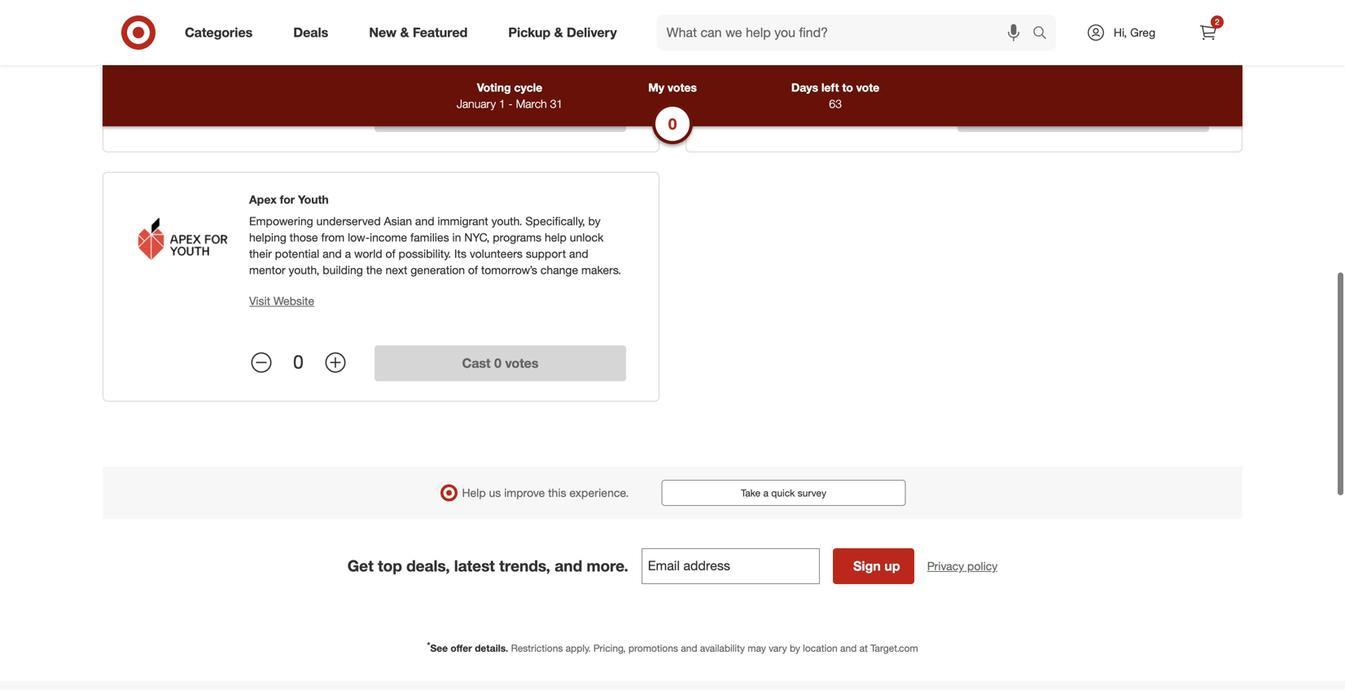Task type: vqa. For each thing, say whether or not it's contained in the screenshot.
Deals
yes



Task type: locate. For each thing, give the bounding box(es) containing it.
&
[[400, 24, 409, 40], [555, 24, 563, 40]]

by inside * see offer details. restrictions apply. pricing, promotions and availability may vary by location and at target.com
[[790, 642, 801, 654]]

asian
[[384, 214, 412, 228]]

help us improve this experience.
[[462, 486, 629, 500]]

delivery
[[567, 24, 617, 40]]

voting
[[477, 80, 511, 95]]

in
[[453, 230, 461, 244]]

youth
[[298, 192, 329, 207]]

and down from
[[323, 246, 342, 261]]

visit website
[[833, 44, 898, 59], [249, 294, 315, 308]]

details.
[[475, 642, 509, 654]]

of down volunteers
[[468, 263, 478, 277]]

1 horizontal spatial a
[[764, 487, 769, 499]]

1 & from the left
[[400, 24, 409, 40]]

2 cast 0 votes from the top
[[462, 355, 539, 371]]

us
[[489, 486, 501, 500]]

apply.
[[566, 642, 591, 654]]

& right new
[[400, 24, 409, 40]]

0 vertical spatial by
[[589, 214, 601, 228]]

left
[[822, 80, 840, 95]]

visit website link up vote
[[833, 44, 898, 59]]

votes
[[668, 80, 697, 95], [505, 106, 539, 122], [505, 355, 539, 371]]

*
[[427, 640, 431, 650]]

1 vertical spatial cast 0 votes
[[462, 355, 539, 371]]

0 horizontal spatial visit website link
[[249, 294, 315, 308]]

1 horizontal spatial &
[[555, 24, 563, 40]]

0 vertical spatial cast 0 votes
[[462, 106, 539, 122]]

1 horizontal spatial website
[[857, 44, 898, 59]]

latest
[[454, 557, 495, 575]]

greg
[[1131, 25, 1156, 40]]

0 horizontal spatial a
[[345, 246, 351, 261]]

1 vertical spatial by
[[790, 642, 801, 654]]

nyc,
[[465, 230, 490, 244]]

0 horizontal spatial website
[[274, 294, 315, 308]]

& for pickup
[[555, 24, 563, 40]]

hi,
[[1114, 25, 1128, 40]]

1 vertical spatial cast
[[462, 355, 491, 371]]

& for new
[[400, 24, 409, 40]]

visit website up vote
[[833, 44, 898, 59]]

makers.
[[582, 263, 622, 277]]

2 cast from the top
[[462, 355, 491, 371]]

search button
[[1026, 15, 1065, 54]]

1 horizontal spatial visit website
[[833, 44, 898, 59]]

pricing,
[[594, 642, 626, 654]]

possibility.
[[399, 246, 451, 261]]

0 vertical spatial a
[[345, 246, 351, 261]]

a inside apex for youth empowering underserved asian and immigrant youth.  specifically, by helping those from low-income families in nyc, programs help unlock their potential and a world of possibility. its volunteers support and mentor youth, building the next generation of tomorrow's change makers.
[[345, 246, 351, 261]]

1 vertical spatial a
[[764, 487, 769, 499]]

1 cast 0 votes from the top
[[462, 106, 539, 122]]

of
[[386, 246, 396, 261], [468, 263, 478, 277]]

1 vertical spatial votes
[[505, 106, 539, 122]]

empowering
[[249, 214, 313, 228]]

of down income
[[386, 246, 396, 261]]

search
[[1026, 26, 1065, 42]]

their
[[249, 246, 272, 261]]

hi, greg
[[1114, 25, 1156, 40]]

policy
[[968, 559, 998, 573]]

and left more.
[[555, 557, 583, 575]]

deals link
[[280, 15, 349, 51]]

0 horizontal spatial &
[[400, 24, 409, 40]]

my votes
[[649, 80, 697, 95]]

63
[[830, 97, 842, 111]]

1 vertical spatial visit website link
[[249, 294, 315, 308]]

& right pickup
[[555, 24, 563, 40]]

deals,
[[407, 557, 450, 575]]

visit website down mentor
[[249, 294, 315, 308]]

a right take
[[764, 487, 769, 499]]

privacy policy link
[[928, 558, 998, 574]]

0 horizontal spatial visit
[[249, 294, 270, 308]]

voting cycle january 1 - march 31
[[457, 80, 563, 111]]

vote
[[857, 80, 880, 95]]

immigrant
[[438, 214, 489, 228]]

visit for bottom visit website link
[[249, 294, 270, 308]]

next
[[386, 263, 408, 277]]

january
[[457, 97, 496, 111]]

website
[[857, 44, 898, 59], [274, 294, 315, 308]]

0 horizontal spatial visit website
[[249, 294, 315, 308]]

trends,
[[500, 557, 551, 575]]

those
[[290, 230, 318, 244]]

0 vertical spatial of
[[386, 246, 396, 261]]

from
[[321, 230, 345, 244]]

a
[[345, 246, 351, 261], [764, 487, 769, 499]]

and
[[415, 214, 435, 228], [323, 246, 342, 261], [570, 246, 589, 261], [555, 557, 583, 575], [681, 642, 698, 654], [841, 642, 857, 654]]

0 vertical spatial visit website link
[[833, 44, 898, 59]]

pickup
[[509, 24, 551, 40]]

1
[[499, 97, 506, 111]]

cast
[[462, 106, 491, 122], [462, 355, 491, 371]]

by up unlock on the left
[[589, 214, 601, 228]]

website down youth, at the top left of page
[[274, 294, 315, 308]]

potential
[[275, 246, 320, 261]]

helping
[[249, 230, 287, 244]]

a up building
[[345, 246, 351, 261]]

0 horizontal spatial by
[[589, 214, 601, 228]]

new & featured link
[[355, 15, 488, 51]]

2 & from the left
[[555, 24, 563, 40]]

for
[[280, 192, 295, 207]]

visit website link
[[833, 44, 898, 59], [249, 294, 315, 308]]

sign
[[854, 558, 881, 574]]

income
[[370, 230, 407, 244]]

0 vertical spatial cast
[[462, 106, 491, 122]]

1 vertical spatial website
[[274, 294, 315, 308]]

visit website link down mentor
[[249, 294, 315, 308]]

apex
[[249, 192, 277, 207]]

1 horizontal spatial visit
[[833, 44, 854, 59]]

cast 0 votes
[[462, 106, 539, 122], [462, 355, 539, 371]]

1 vertical spatial visit
[[249, 294, 270, 308]]

visit down mentor
[[249, 294, 270, 308]]

availability
[[700, 642, 745, 654]]

by right vary
[[790, 642, 801, 654]]

new
[[369, 24, 397, 40]]

at
[[860, 642, 868, 654]]

0 horizontal spatial of
[[386, 246, 396, 261]]

1 horizontal spatial of
[[468, 263, 478, 277]]

0 vertical spatial visit
[[833, 44, 854, 59]]

survey
[[798, 487, 827, 499]]

0 vertical spatial votes
[[668, 80, 697, 95]]

None text field
[[642, 548, 820, 584]]

take a quick survey
[[741, 487, 827, 499]]

1 horizontal spatial by
[[790, 642, 801, 654]]

apex for youth empowering underserved asian and immigrant youth.  specifically, by helping those from low-income families in nyc, programs help unlock their potential and a world of possibility. its volunteers support and mentor youth, building the next generation of tomorrow's change makers.
[[249, 192, 622, 277]]

privacy policy
[[928, 559, 998, 573]]

visit up to
[[833, 44, 854, 59]]

0 vertical spatial website
[[857, 44, 898, 59]]

restrictions
[[511, 642, 563, 654]]

and up the families
[[415, 214, 435, 228]]

website for the rightmost visit website link
[[857, 44, 898, 59]]

cycle
[[514, 80, 543, 95]]

website up vote
[[857, 44, 898, 59]]

location
[[803, 642, 838, 654]]



Task type: describe. For each thing, give the bounding box(es) containing it.
1 vertical spatial of
[[468, 263, 478, 277]]

change
[[541, 263, 579, 277]]

building
[[323, 263, 363, 277]]

featured
[[413, 24, 468, 40]]

support
[[526, 246, 566, 261]]

categories
[[185, 24, 253, 40]]

1 vertical spatial visit website
[[249, 294, 315, 308]]

take a quick survey button
[[662, 480, 906, 506]]

by inside apex for youth empowering underserved asian and immigrant youth.  specifically, by helping those from low-income families in nyc, programs help unlock their potential and a world of possibility. its volunteers support and mentor youth, building the next generation of tomorrow's change makers.
[[589, 214, 601, 228]]

low-
[[348, 230, 370, 244]]

this
[[548, 486, 567, 500]]

experience.
[[570, 486, 629, 500]]

pickup & delivery
[[509, 24, 617, 40]]

and down unlock on the left
[[570, 246, 589, 261]]

quick
[[772, 487, 795, 499]]

see
[[431, 642, 448, 654]]

unlock
[[570, 230, 604, 244]]

sign up
[[854, 558, 901, 574]]

days
[[792, 80, 819, 95]]

march
[[516, 97, 547, 111]]

31
[[550, 97, 563, 111]]

to
[[843, 80, 854, 95]]

underserved
[[317, 214, 381, 228]]

generation
[[411, 263, 465, 277]]

volunteers
[[470, 246, 523, 261]]

days left to vote 63
[[792, 80, 880, 111]]

take
[[741, 487, 761, 499]]

2 vertical spatial votes
[[505, 355, 539, 371]]

may
[[748, 642, 766, 654]]

help
[[545, 230, 567, 244]]

What can we help you find? suggestions appear below search field
[[657, 15, 1037, 51]]

target.com
[[871, 642, 919, 654]]

get
[[348, 557, 374, 575]]

2 link
[[1191, 15, 1227, 51]]

specifically,
[[526, 214, 586, 228]]

1 cast from the top
[[462, 106, 491, 122]]

vary
[[769, 642, 788, 654]]

top
[[378, 557, 402, 575]]

improve
[[504, 486, 545, 500]]

get top deals, latest trends, and more.
[[348, 557, 629, 575]]

-
[[509, 97, 513, 111]]

deals
[[293, 24, 329, 40]]

pickup & delivery link
[[495, 15, 638, 51]]

sign up button
[[833, 548, 915, 584]]

youth.
[[492, 214, 523, 228]]

mentor
[[249, 263, 286, 277]]

and left availability
[[681, 642, 698, 654]]

1 horizontal spatial visit website link
[[833, 44, 898, 59]]

and left at
[[841, 642, 857, 654]]

website for bottom visit website link
[[274, 294, 315, 308]]

its
[[455, 246, 467, 261]]

my
[[649, 80, 665, 95]]

up
[[885, 558, 901, 574]]

privacy
[[928, 559, 965, 573]]

a inside button
[[764, 487, 769, 499]]

families
[[411, 230, 449, 244]]

0 vertical spatial visit website
[[833, 44, 898, 59]]

more.
[[587, 557, 629, 575]]

the
[[366, 263, 383, 277]]

promotions
[[629, 642, 679, 654]]

visit for the rightmost visit website link
[[833, 44, 854, 59]]

world
[[354, 246, 383, 261]]

offer
[[451, 642, 472, 654]]

programs
[[493, 230, 542, 244]]

new & featured
[[369, 24, 468, 40]]

categories link
[[171, 15, 273, 51]]

2
[[1216, 17, 1220, 27]]



